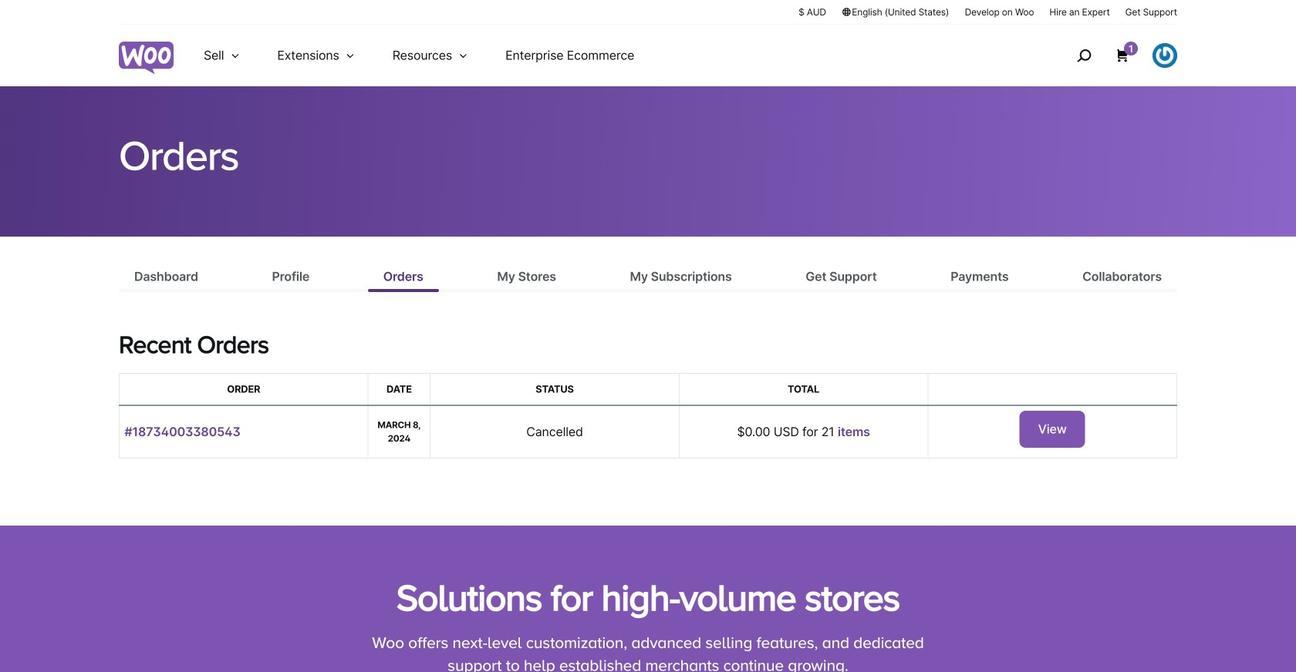 Task type: locate. For each thing, give the bounding box(es) containing it.
search image
[[1072, 43, 1097, 68]]

open account menu image
[[1153, 43, 1178, 68]]

service navigation menu element
[[1044, 30, 1178, 81]]



Task type: vqa. For each thing, say whether or not it's contained in the screenshot.
option
no



